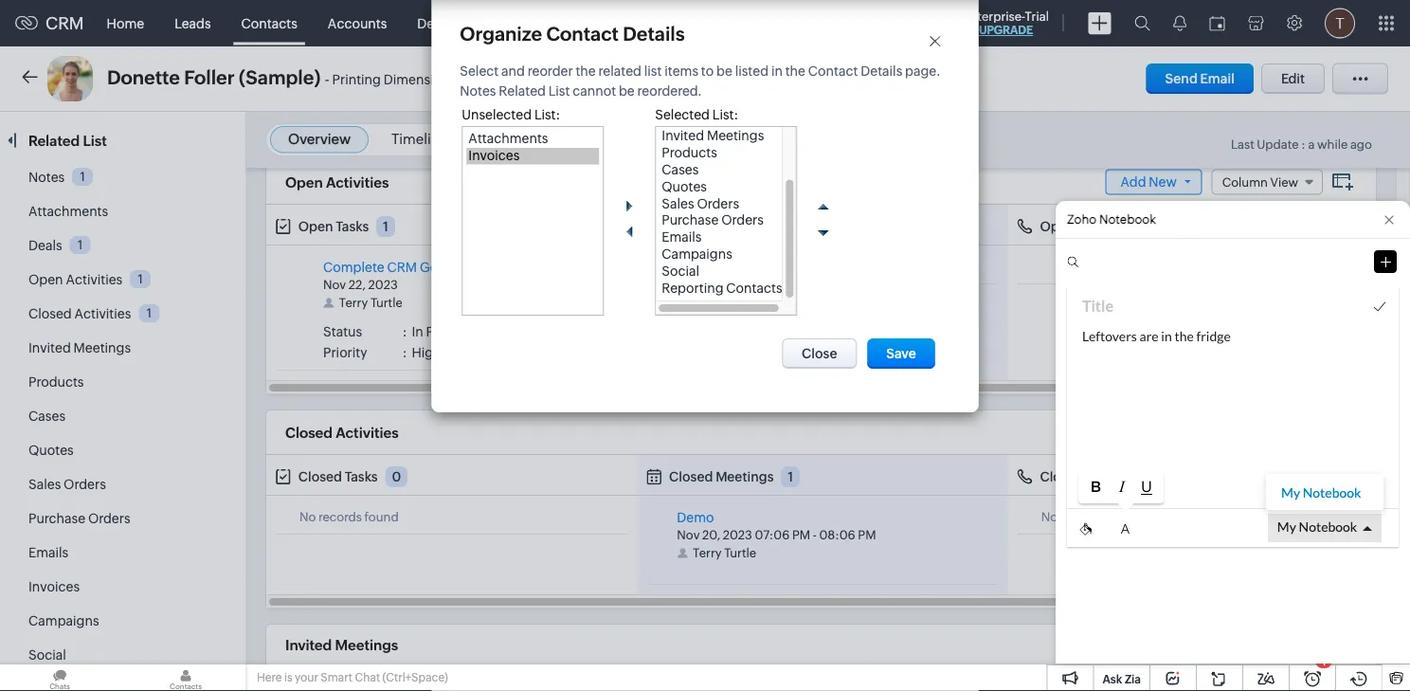 Task type: describe. For each thing, give the bounding box(es) containing it.
records for open meetings
[[696, 260, 740, 274]]

email
[[1201, 71, 1235, 86]]

high
[[412, 346, 441, 361]]

orders for sales orders
[[64, 477, 106, 492]]

foller
[[184, 67, 235, 89]]

notes link
[[28, 170, 65, 185]]

complete crm getting started steps nov 22, 2023
[[323, 260, 551, 292]]

select and reorder the related list items to be listed in the contact details page. notes related list cannot be reordered.
[[460, 64, 941, 99]]

ask
[[1103, 673, 1123, 685]]

accounts
[[328, 16, 387, 31]]

no for open calls
[[1065, 260, 1082, 274]]

activities up invited meetings link
[[74, 306, 131, 321]]

(ctrl+space)
[[383, 671, 448, 684]]

open calls
[[1040, 219, 1108, 235]]

0 horizontal spatial details
[[623, 23, 685, 45]]

0 vertical spatial tasks
[[482, 16, 515, 31]]

0 vertical spatial invited meetings
[[28, 340, 131, 356]]

meetings left "move down" icon
[[707, 219, 765, 235]]

terry for demo
[[693, 547, 722, 561]]

related list
[[28, 132, 110, 149]]

nov inside complete crm getting started steps nov 22, 2023
[[323, 278, 346, 292]]

campaigns link
[[28, 613, 99, 629]]

0 vertical spatial open activities
[[285, 174, 389, 191]]

0 horizontal spatial related
[[28, 132, 80, 149]]

emails link
[[28, 545, 68, 560]]

open left notebook
[[1040, 219, 1075, 235]]

1 horizontal spatial invited
[[285, 638, 332, 654]]

remove image
[[618, 221, 641, 244]]

products link
[[28, 374, 84, 390]]

services
[[693, 16, 746, 31]]

22,
[[349, 278, 366, 292]]

demo
[[677, 511, 714, 526]]

orders for purchase orders
[[88, 511, 130, 526]]

donette foller (sample) - printing dimensions (sample)
[[107, 67, 514, 89]]

social
[[28, 648, 66, 663]]

purchase orders link
[[28, 511, 130, 526]]

0 vertical spatial crm
[[46, 14, 84, 33]]

attachments link
[[28, 204, 108, 219]]

and
[[502, 64, 525, 79]]

1 vertical spatial open activities
[[28, 272, 123, 287]]

terry turtle for demo
[[693, 547, 757, 561]]

calls for open meetings
[[1078, 219, 1108, 235]]

while
[[1318, 137, 1348, 152]]

update
[[1257, 137, 1299, 152]]

in
[[412, 325, 424, 340]]

crm inside complete crm getting started steps nov 22, 2023
[[387, 260, 417, 275]]

page.
[[905, 64, 941, 79]]

no records found for closed calls
[[1042, 511, 1141, 525]]

0 for tasks
[[392, 470, 401, 485]]

tasks link
[[466, 0, 530, 46]]

related inside the select and reorder the related list items to be listed in the contact details page. notes related list cannot be reordered.
[[499, 83, 546, 99]]

home link
[[92, 0, 159, 46]]

demo nov 20, 2023 07:06 pm - 08:06 pm
[[677, 511, 876, 543]]

1 for closed activities
[[147, 306, 152, 320]]

1 horizontal spatial closed activities
[[285, 425, 399, 441]]

1 for deals
[[78, 238, 83, 252]]

purchase orders
[[28, 511, 130, 526]]

attachments
[[28, 204, 108, 219]]

timeline
[[392, 131, 448, 147]]

contacts image
[[126, 665, 246, 691]]

08:06
[[820, 529, 856, 543]]

last
[[1231, 137, 1255, 152]]

zoho
[[1067, 212, 1097, 227]]

1 vertical spatial list
[[83, 132, 107, 149]]

meetings down closed activities link
[[74, 340, 131, 356]]

1 the from the left
[[576, 64, 596, 79]]

is
[[284, 671, 293, 684]]

started
[[469, 260, 515, 275]]

open up complete
[[298, 219, 333, 235]]

0 horizontal spatial be
[[619, 83, 635, 99]]

add image
[[618, 195, 641, 218]]

smart
[[321, 671, 353, 684]]

products
[[28, 374, 84, 390]]

leads
[[175, 16, 211, 31]]

move down image
[[812, 221, 835, 244]]

reordered.
[[638, 83, 702, 99]]

home
[[107, 16, 144, 31]]

demo link
[[677, 511, 714, 526]]

send
[[1166, 71, 1198, 86]]

organize contact details
[[460, 23, 685, 45]]

calls link
[[618, 0, 678, 46]]

quotes
[[28, 443, 74, 458]]

: high
[[403, 346, 441, 361]]

list: for unselected list:
[[535, 107, 561, 122]]

0 for meetings
[[779, 219, 788, 235]]

accounts link
[[313, 0, 402, 46]]

1 vertical spatial notes
[[28, 170, 65, 185]]

closed tasks
[[298, 470, 378, 485]]

1 vertical spatial deals
[[28, 238, 62, 253]]

campaigns
[[28, 613, 99, 629]]

here is your smart chat (ctrl+space)
[[257, 671, 448, 684]]

progress
[[426, 325, 480, 340]]

20,
[[703, 529, 721, 543]]

2023 inside demo nov 20, 2023 07:06 pm - 08:06 pm
[[723, 529, 753, 543]]

records for open calls
[[1084, 260, 1128, 274]]

1 vertical spatial deals link
[[28, 238, 62, 253]]

timeline link
[[392, 131, 448, 147]]

trial
[[1025, 9, 1049, 23]]

records for closed calls
[[1061, 511, 1104, 525]]

notes inside the select and reorder the related list items to be listed in the contact details page. notes related list cannot be reordered.
[[460, 83, 496, 99]]

select
[[460, 64, 499, 79]]

enterprise-trial upgrade
[[963, 9, 1049, 36]]

meetings up 'reorder'
[[545, 16, 603, 31]]

- inside donette foller (sample) - printing dimensions (sample)
[[325, 71, 329, 88]]

send email
[[1166, 71, 1235, 86]]

tasks for 1
[[336, 219, 369, 235]]

0 horizontal spatial contact
[[547, 23, 619, 45]]

turtle for demo
[[725, 547, 757, 561]]

no for closed tasks
[[300, 511, 316, 525]]

calls for closed meetings
[[1087, 470, 1117, 485]]

1 for notes
[[80, 170, 85, 184]]

overview
[[288, 131, 351, 147]]

open up closed activities link
[[28, 272, 63, 287]]

contacts
[[241, 16, 298, 31]]

: for : in progress
[[403, 325, 407, 340]]

items
[[665, 64, 699, 79]]

no records found for open calls
[[1065, 260, 1164, 274]]

sales orders
[[28, 477, 106, 492]]



Task type: locate. For each thing, give the bounding box(es) containing it.
2023 right '20,'
[[723, 529, 753, 543]]

0 horizontal spatial deals link
[[28, 238, 62, 253]]

details up list
[[623, 23, 685, 45]]

tasks for 0
[[345, 470, 378, 485]]

edit
[[1282, 71, 1305, 86]]

0 horizontal spatial 2023
[[368, 278, 398, 292]]

1 vertical spatial contact
[[808, 64, 858, 79]]

2 pm from the left
[[858, 529, 876, 543]]

terry down 22,
[[339, 296, 368, 311]]

1 vertical spatial calls
[[1078, 219, 1108, 235]]

1 vertical spatial turtle
[[725, 547, 757, 561]]

1 horizontal spatial nov
[[677, 529, 700, 543]]

deals link down attachments link
[[28, 238, 62, 253]]

crm
[[46, 14, 84, 33], [387, 260, 417, 275]]

activities up closed tasks
[[336, 425, 399, 441]]

records down closed tasks
[[319, 511, 362, 525]]

reorder
[[528, 64, 573, 79]]

2 vertical spatial calls
[[1087, 470, 1117, 485]]

a
[[1309, 137, 1315, 152]]

0 for calls
[[1122, 219, 1132, 235]]

closed meetings
[[669, 470, 774, 485]]

0 right zoho
[[1122, 219, 1132, 235]]

invoices
[[28, 579, 80, 594]]

1 horizontal spatial notes
[[460, 83, 496, 99]]

records down "closed calls"
[[1061, 511, 1104, 525]]

found down closed tasks
[[365, 511, 399, 525]]

0 horizontal spatial list:
[[535, 107, 561, 122]]

1 vertical spatial crm
[[387, 260, 417, 275]]

invited up your at the bottom of page
[[285, 638, 332, 654]]

deals down attachments link
[[28, 238, 62, 253]]

0 vertical spatial closed activities
[[28, 306, 131, 321]]

the
[[576, 64, 596, 79], [786, 64, 806, 79]]

2 horizontal spatial 0
[[1122, 219, 1132, 235]]

quotes link
[[28, 443, 74, 458]]

list
[[644, 64, 662, 79]]

2 the from the left
[[786, 64, 806, 79]]

terry turtle for complete crm getting started steps
[[339, 296, 403, 311]]

2 vertical spatial :
[[403, 346, 407, 361]]

1 vertical spatial be
[[619, 83, 635, 99]]

no down closed tasks
[[300, 511, 316, 525]]

1 horizontal spatial terry turtle
[[693, 547, 757, 561]]

crm left home link
[[46, 14, 84, 33]]

1 right open activities link
[[138, 272, 143, 286]]

selected
[[655, 107, 710, 122]]

0 horizontal spatial list
[[83, 132, 107, 149]]

0 left "move down" icon
[[779, 219, 788, 235]]

be down 'related'
[[619, 83, 635, 99]]

0 vertical spatial be
[[717, 64, 733, 79]]

1 right closed activities link
[[147, 306, 152, 320]]

2023 inside complete crm getting started steps nov 22, 2023
[[368, 278, 398, 292]]

orders
[[64, 477, 106, 492], [88, 511, 130, 526]]

0 vertical spatial related
[[499, 83, 546, 99]]

1 horizontal spatial 0
[[779, 219, 788, 235]]

1 horizontal spatial (sample)
[[459, 72, 514, 87]]

nov inside demo nov 20, 2023 07:06 pm - 08:06 pm
[[677, 529, 700, 543]]

0 vertical spatial notes
[[460, 83, 496, 99]]

turtle for complete crm getting started steps
[[371, 296, 403, 311]]

getting
[[420, 260, 467, 275]]

nov down demo link
[[677, 529, 700, 543]]

deals up printing dimensions (sample) link
[[417, 16, 451, 31]]

no for closed calls
[[1042, 511, 1058, 525]]

0 horizontal spatial deals
[[28, 238, 62, 253]]

0 horizontal spatial crm
[[46, 14, 84, 33]]

(sample)
[[239, 67, 321, 89], [459, 72, 514, 87]]

no records found for open meetings
[[677, 260, 776, 274]]

0 vertical spatial invited
[[28, 340, 71, 356]]

(sample) down contacts link in the top left of the page
[[239, 67, 321, 89]]

1 up open activities link
[[78, 238, 83, 252]]

enterprise-
[[963, 9, 1025, 23]]

open meetings
[[669, 219, 765, 235]]

organize
[[460, 23, 542, 45]]

0 horizontal spatial invited meetings
[[28, 340, 131, 356]]

sales orders link
[[28, 477, 106, 492]]

terry turtle down '20,'
[[693, 547, 757, 561]]

found down "closed calls"
[[1107, 511, 1141, 525]]

1 vertical spatial 2023
[[723, 529, 753, 543]]

projects link
[[761, 0, 841, 46]]

1 horizontal spatial list
[[549, 83, 570, 99]]

list:
[[535, 107, 561, 122], [713, 107, 739, 122]]

0 vertical spatial orders
[[64, 477, 106, 492]]

complete
[[323, 260, 385, 275]]

terry turtle down 22,
[[339, 296, 403, 311]]

1 vertical spatial details
[[861, 64, 903, 79]]

1 vertical spatial terry turtle
[[693, 547, 757, 561]]

list down 'reorder'
[[549, 83, 570, 99]]

1 horizontal spatial deals link
[[402, 0, 466, 46]]

dimensions
[[384, 72, 456, 87]]

related up notes link
[[28, 132, 80, 149]]

1 vertical spatial invited
[[285, 638, 332, 654]]

new
[[1149, 174, 1177, 190]]

- inside demo nov 20, 2023 07:06 pm - 08:06 pm
[[813, 529, 817, 543]]

list inside the select and reorder the related list items to be listed in the contact details page. notes related list cannot be reordered.
[[549, 83, 570, 99]]

2023
[[368, 278, 398, 292], [723, 529, 753, 543]]

: left 'in'
[[403, 325, 407, 340]]

steps
[[518, 260, 551, 275]]

selected list:
[[655, 107, 739, 122]]

terry down '20,'
[[693, 547, 722, 561]]

0 horizontal spatial pm
[[793, 529, 811, 543]]

0 vertical spatial details
[[623, 23, 685, 45]]

0 horizontal spatial (sample)
[[239, 67, 321, 89]]

your
[[295, 671, 318, 684]]

0 horizontal spatial -
[[325, 71, 329, 88]]

no records found down zoho notebook
[[1065, 260, 1164, 274]]

terry for complete crm getting started steps
[[339, 296, 368, 311]]

here
[[257, 671, 282, 684]]

add new
[[1121, 174, 1177, 190]]

0 vertical spatial calls
[[633, 16, 663, 31]]

1 horizontal spatial details
[[861, 64, 903, 79]]

details inside the select and reorder the related list items to be listed in the contact details page. notes related list cannot be reordered.
[[861, 64, 903, 79]]

activities up open tasks
[[326, 174, 389, 191]]

terry turtle
[[339, 296, 403, 311], [693, 547, 757, 561]]

0 horizontal spatial invited
[[28, 340, 71, 356]]

emails
[[28, 545, 68, 560]]

no down open calls
[[1065, 260, 1082, 274]]

1 pm from the left
[[793, 529, 811, 543]]

priority
[[323, 346, 367, 361]]

1 for open activities
[[138, 272, 143, 286]]

1 horizontal spatial related
[[499, 83, 546, 99]]

deals inside "link"
[[417, 16, 451, 31]]

1 vertical spatial tasks
[[336, 219, 369, 235]]

0 horizontal spatial the
[[576, 64, 596, 79]]

1 vertical spatial :
[[403, 325, 407, 340]]

printing
[[332, 72, 381, 87]]

edit button
[[1262, 64, 1325, 94]]

terry
[[339, 296, 368, 311], [693, 547, 722, 561]]

purchase
[[28, 511, 85, 526]]

to
[[701, 64, 714, 79]]

closed activities up closed tasks
[[285, 425, 399, 441]]

meetings up chat
[[335, 638, 398, 654]]

invoices link
[[28, 579, 80, 594]]

nov
[[323, 278, 346, 292], [677, 529, 700, 543]]

1 up demo nov 20, 2023 07:06 pm - 08:06 pm
[[788, 470, 794, 485]]

deals link
[[402, 0, 466, 46], [28, 238, 62, 253]]

1 horizontal spatial invited meetings
[[285, 638, 398, 654]]

the right the in
[[786, 64, 806, 79]]

records for closed tasks
[[319, 511, 362, 525]]

cannot
[[573, 83, 616, 99]]

0 horizontal spatial open activities
[[28, 272, 123, 287]]

open right remove icon
[[669, 219, 704, 235]]

0 vertical spatial :
[[1302, 137, 1306, 152]]

deals
[[417, 16, 451, 31], [28, 238, 62, 253]]

0 horizontal spatial nov
[[323, 278, 346, 292]]

chat
[[355, 671, 380, 684]]

records down open meetings
[[696, 260, 740, 274]]

: in progress
[[403, 325, 480, 340]]

no records found down open meetings
[[677, 260, 776, 274]]

contact up 'reorder'
[[547, 23, 619, 45]]

found
[[742, 260, 776, 274], [1130, 260, 1164, 274], [365, 511, 399, 525], [1107, 511, 1141, 525]]

nov left 22,
[[323, 278, 346, 292]]

complete crm getting started steps link
[[323, 260, 551, 275]]

turtle down 07:06
[[725, 547, 757, 561]]

0 vertical spatial list
[[549, 83, 570, 99]]

open activities up open tasks
[[285, 174, 389, 191]]

1 horizontal spatial deals
[[417, 16, 451, 31]]

list: down the select and reorder the related list items to be listed in the contact details page. notes related list cannot be reordered. in the top of the page
[[713, 107, 739, 122]]

1 vertical spatial -
[[813, 529, 817, 543]]

contact right the in
[[808, 64, 858, 79]]

cases
[[28, 409, 65, 424]]

1 horizontal spatial the
[[786, 64, 806, 79]]

0 vertical spatial nov
[[323, 278, 346, 292]]

1 horizontal spatial terry
[[693, 547, 722, 561]]

no down "closed calls"
[[1042, 511, 1058, 525]]

found for open meetings
[[742, 260, 776, 274]]

1 horizontal spatial crm
[[387, 260, 417, 275]]

deals link up printing dimensions (sample) link
[[402, 0, 466, 46]]

closed activities up invited meetings link
[[28, 306, 131, 321]]

no
[[677, 260, 694, 274], [1065, 260, 1082, 274], [300, 511, 316, 525], [1042, 511, 1058, 525]]

1
[[80, 170, 85, 184], [383, 219, 389, 235], [78, 238, 83, 252], [138, 272, 143, 286], [147, 306, 152, 320], [788, 470, 794, 485]]

unselected
[[462, 107, 532, 122]]

meetings up demo nov 20, 2023 07:06 pm - 08:06 pm
[[716, 470, 774, 485]]

2 list: from the left
[[713, 107, 739, 122]]

contacts link
[[226, 0, 313, 46]]

0 horizontal spatial 0
[[392, 470, 401, 485]]

related
[[599, 64, 642, 79]]

1 list: from the left
[[535, 107, 561, 122]]

1 vertical spatial nov
[[677, 529, 700, 543]]

upgrade
[[979, 24, 1033, 36]]

-
[[325, 71, 329, 88], [813, 529, 817, 543]]

printing dimensions (sample) link
[[332, 72, 514, 88]]

: left high
[[403, 346, 407, 361]]

1 horizontal spatial be
[[717, 64, 733, 79]]

0 horizontal spatial notes
[[28, 170, 65, 185]]

activities
[[326, 174, 389, 191], [66, 272, 123, 287], [74, 306, 131, 321], [336, 425, 399, 441]]

1 vertical spatial related
[[28, 132, 80, 149]]

0 vertical spatial terry turtle
[[339, 296, 403, 311]]

no for open meetings
[[677, 260, 694, 274]]

ago
[[1351, 137, 1373, 152]]

1 vertical spatial terry
[[693, 547, 722, 561]]

leads link
[[159, 0, 226, 46]]

no records found down "closed calls"
[[1042, 511, 1141, 525]]

list: down 'reorder'
[[535, 107, 561, 122]]

meetings link
[[530, 0, 618, 46]]

be right to on the top
[[717, 64, 733, 79]]

listed
[[735, 64, 769, 79]]

pm right 08:06
[[858, 529, 876, 543]]

last update : a while ago
[[1231, 137, 1373, 152]]

0 vertical spatial contact
[[547, 23, 619, 45]]

1 vertical spatial closed activities
[[285, 425, 399, 441]]

1 up complete
[[383, 219, 389, 235]]

orders up purchase orders at left
[[64, 477, 106, 492]]

activities up closed activities link
[[66, 272, 123, 287]]

move up image
[[812, 195, 835, 218]]

0 vertical spatial 2023
[[368, 278, 398, 292]]

found for closed tasks
[[365, 511, 399, 525]]

(sample) inside donette foller (sample) - printing dimensions (sample)
[[459, 72, 514, 87]]

ask zia
[[1103, 673, 1141, 685]]

2023 right 22,
[[368, 278, 398, 292]]

found for open calls
[[1130, 260, 1164, 274]]

invited
[[28, 340, 71, 356], [285, 638, 332, 654]]

0 right closed tasks
[[392, 470, 401, 485]]

social link
[[28, 648, 66, 663]]

: left the a
[[1302, 137, 1306, 152]]

pm right 07:06
[[793, 529, 811, 543]]

0 horizontal spatial turtle
[[371, 296, 403, 311]]

1 horizontal spatial -
[[813, 529, 817, 543]]

related down and
[[499, 83, 546, 99]]

0 vertical spatial -
[[325, 71, 329, 88]]

1 vertical spatial orders
[[88, 511, 130, 526]]

0 horizontal spatial closed activities
[[28, 306, 131, 321]]

0 horizontal spatial terry
[[339, 296, 368, 311]]

add
[[1121, 174, 1147, 190]]

1 horizontal spatial pm
[[858, 529, 876, 543]]

0 horizontal spatial terry turtle
[[339, 296, 403, 311]]

invited meetings down closed activities link
[[28, 340, 131, 356]]

: for : high
[[403, 346, 407, 361]]

found down notebook
[[1130, 260, 1164, 274]]

no records found
[[677, 260, 776, 274], [1065, 260, 1164, 274], [300, 511, 399, 525], [1042, 511, 1141, 525]]

:
[[1302, 137, 1306, 152], [403, 325, 407, 340], [403, 346, 407, 361]]

invited meetings up smart at the bottom
[[285, 638, 398, 654]]

0 vertical spatial deals link
[[402, 0, 466, 46]]

0 vertical spatial turtle
[[371, 296, 403, 311]]

invited up products
[[28, 340, 71, 356]]

no down open meetings
[[677, 260, 694, 274]]

closed activities link
[[28, 306, 131, 321]]

1 vertical spatial invited meetings
[[285, 638, 398, 654]]

the up cannot
[[576, 64, 596, 79]]

zia
[[1125, 673, 1141, 685]]

0 vertical spatial deals
[[417, 16, 451, 31]]

services link
[[678, 0, 761, 46]]

(sample) up unselected
[[459, 72, 514, 87]]

1 horizontal spatial open activities
[[285, 174, 389, 191]]

crm left getting
[[387, 260, 417, 275]]

notes down select
[[460, 83, 496, 99]]

orders right purchase
[[88, 511, 130, 526]]

found for closed calls
[[1107, 511, 1141, 525]]

chats image
[[0, 665, 119, 691]]

1 horizontal spatial list:
[[713, 107, 739, 122]]

turtle down complete
[[371, 296, 403, 311]]

notes up attachments link
[[28, 170, 65, 185]]

open down overview
[[285, 174, 323, 191]]

no records found down closed tasks
[[300, 511, 399, 525]]

None button
[[782, 338, 857, 369]]

list: for selected list:
[[713, 107, 739, 122]]

no records found for closed tasks
[[300, 511, 399, 525]]

details left page.
[[861, 64, 903, 79]]

list up attachments link
[[83, 132, 107, 149]]

found down open meetings
[[742, 260, 776, 274]]

1 horizontal spatial 2023
[[723, 529, 753, 543]]

contact inside the select and reorder the related list items to be listed in the contact details page. notes related list cannot be reordered.
[[808, 64, 858, 79]]

2 vertical spatial tasks
[[345, 470, 378, 485]]

open activities up closed activities link
[[28, 272, 123, 287]]

open activities link
[[28, 272, 123, 287]]

calls
[[633, 16, 663, 31], [1078, 219, 1108, 235], [1087, 470, 1117, 485]]

1 right notes link
[[80, 170, 85, 184]]

open tasks
[[298, 219, 369, 235]]

None submit
[[868, 338, 935, 369]]

1 horizontal spatial contact
[[808, 64, 858, 79]]

records down zoho notebook
[[1084, 260, 1128, 274]]

open activities
[[285, 174, 389, 191], [28, 272, 123, 287]]

0 vertical spatial terry
[[339, 296, 368, 311]]

- left 08:06
[[813, 529, 817, 543]]

- left printing
[[325, 71, 329, 88]]

projects
[[776, 16, 826, 31]]

1 horizontal spatial turtle
[[725, 547, 757, 561]]



Task type: vqa. For each thing, say whether or not it's contained in the screenshot.
felix-hirpara@noemail.com MILLER
no



